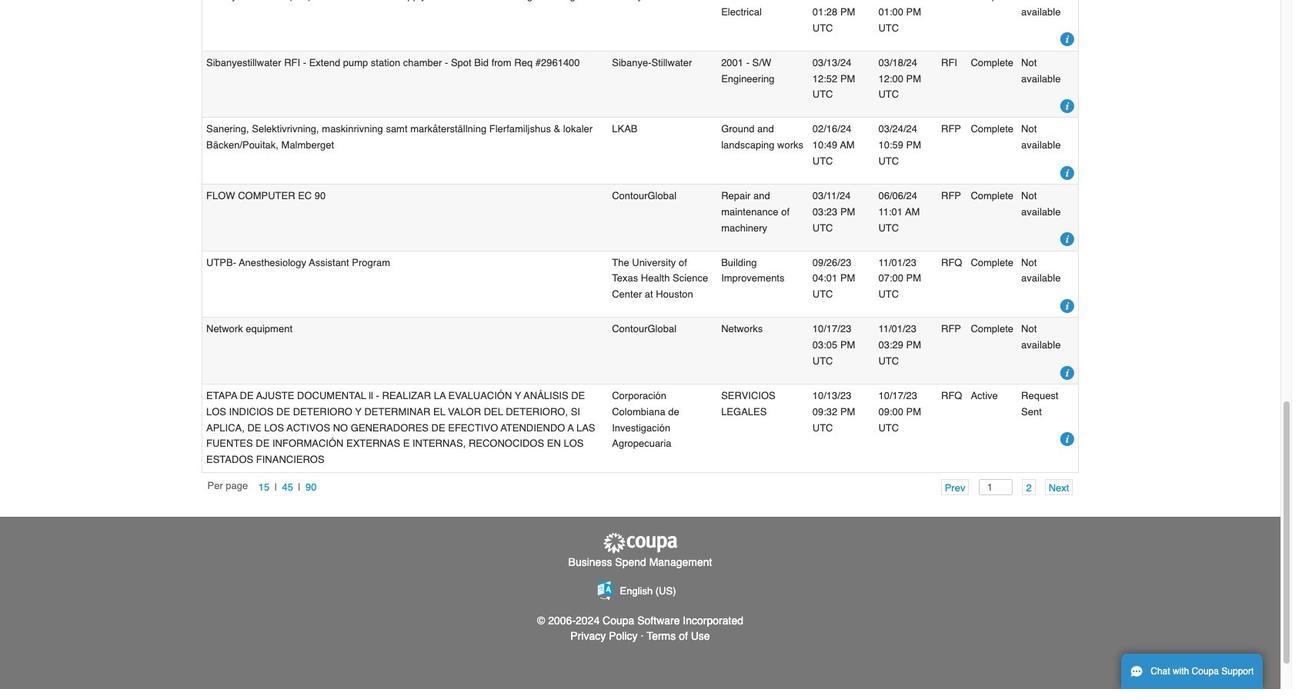 Task type: describe. For each thing, give the bounding box(es) containing it.
1 navigation from the left
[[207, 479, 322, 496]]

coupa supplier portal image
[[602, 533, 679, 554]]

2 navigation from the left
[[932, 479, 1073, 496]]



Task type: locate. For each thing, give the bounding box(es) containing it.
0 horizontal spatial navigation
[[207, 479, 322, 496]]

1 horizontal spatial navigation
[[932, 479, 1073, 496]]

Jump to page number field
[[978, 479, 1013, 496]]

navigation
[[207, 479, 322, 496], [932, 479, 1073, 496]]



Task type: vqa. For each thing, say whether or not it's contained in the screenshot.
2nd NAVIGATION from the left
yes



